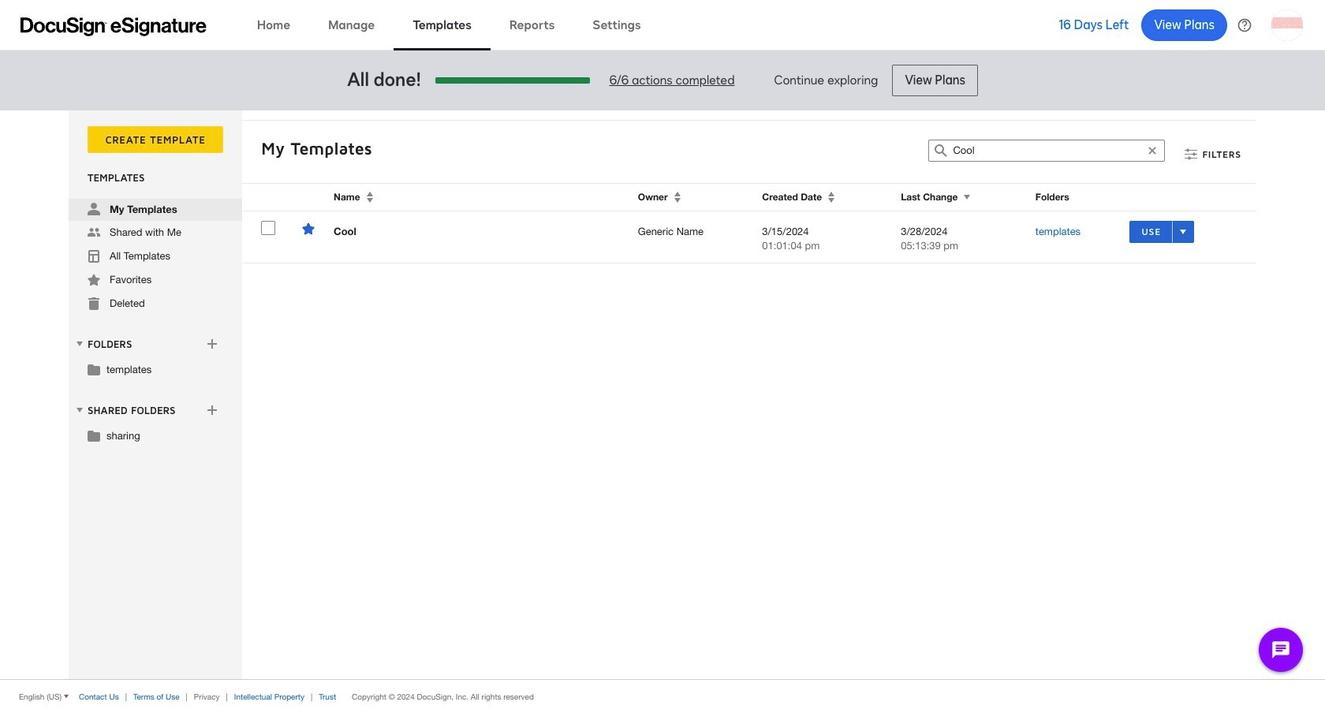 Task type: vqa. For each thing, say whether or not it's contained in the screenshot.
"Secondary Navigation" region
yes



Task type: locate. For each thing, give the bounding box(es) containing it.
1 folder image from the top
[[88, 363, 100, 375]]

folder image for view folders 'icon'
[[88, 363, 100, 375]]

more info region
[[0, 679, 1325, 713]]

0 vertical spatial folder image
[[88, 363, 100, 375]]

star filled image
[[88, 274, 100, 286]]

1 vertical spatial folder image
[[88, 429, 100, 442]]

secondary navigation region
[[69, 110, 1260, 679]]

templates image
[[88, 250, 100, 263]]

folder image
[[88, 363, 100, 375], [88, 429, 100, 442]]

remove cool from favorites image
[[302, 222, 315, 235]]

2 folder image from the top
[[88, 429, 100, 442]]



Task type: describe. For each thing, give the bounding box(es) containing it.
docusign esignature image
[[21, 17, 207, 36]]

shared image
[[88, 226, 100, 239]]

trash image
[[88, 297, 100, 310]]

your uploaded profile image image
[[1271, 9, 1303, 41]]

view folders image
[[73, 337, 86, 350]]

folder image for view shared folders icon
[[88, 429, 100, 442]]

view shared folders image
[[73, 404, 86, 416]]

user image
[[88, 203, 100, 215]]

Search My Templates text field
[[953, 140, 1141, 161]]



